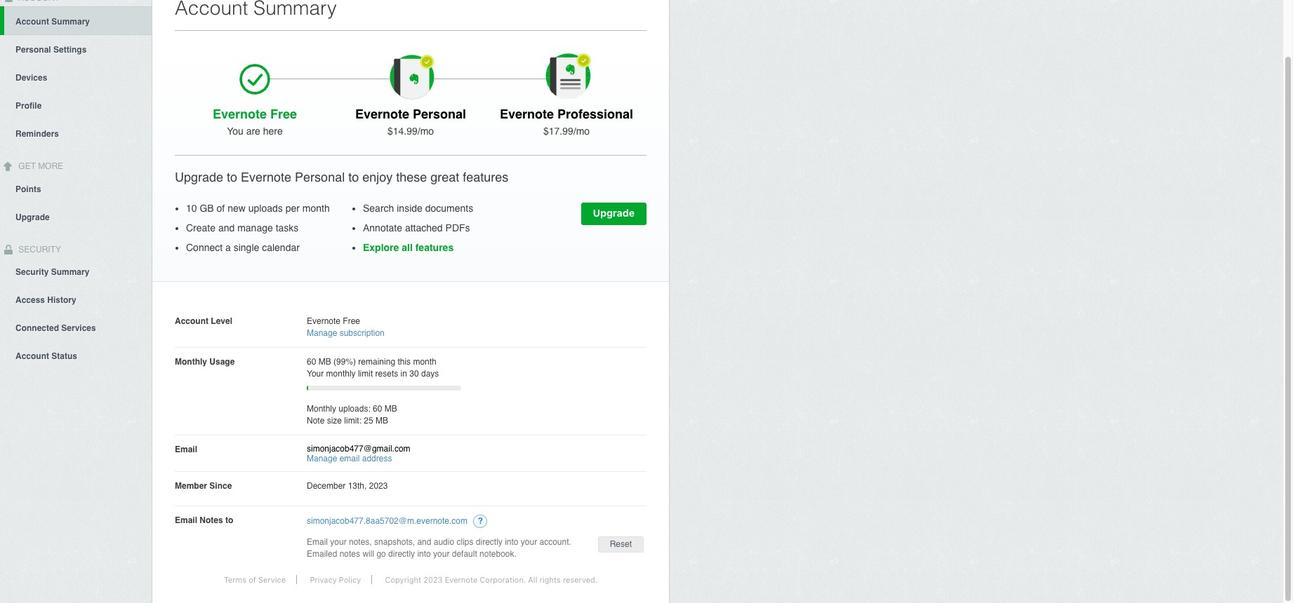 Task type: locate. For each thing, give the bounding box(es) containing it.
access history
[[15, 296, 76, 306]]

1 vertical spatial 2023
[[424, 576, 443, 585]]

1 vertical spatial account
[[175, 317, 209, 327]]

account up "personal settings"
[[15, 17, 49, 27]]

60 up your
[[307, 357, 316, 367]]

of
[[217, 203, 225, 214], [249, 576, 256, 585]]

terms of service
[[224, 576, 286, 585]]

and left audio
[[417, 538, 431, 548]]

None submit
[[598, 537, 644, 553]]

evernote for evernote free manage subscription
[[307, 317, 341, 327]]

0 horizontal spatial personal
[[15, 45, 51, 55]]

limit
[[358, 369, 373, 379]]

1 vertical spatial summary
[[51, 268, 89, 278]]

email for email your notes, snapshots, and audio clips directly into your account. emailed notes will go directly into your default notebook.
[[307, 538, 328, 548]]

directly
[[476, 538, 503, 548], [388, 550, 415, 560]]

manage left email
[[307, 454, 337, 464]]

0 horizontal spatial and
[[218, 223, 235, 234]]

will
[[363, 550, 374, 560]]

attached
[[405, 223, 443, 234]]

mb up your
[[319, 357, 331, 367]]

features right great on the top left of the page
[[463, 170, 509, 185]]

email inside email your notes, snapshots, and audio clips directly into your account. emailed notes will go directly into your default notebook.
[[307, 538, 328, 548]]

account down the connected
[[15, 352, 49, 362]]

free inside "evernote free you are here"
[[270, 107, 297, 121]]

60 up 25
[[373, 404, 382, 414]]

connected
[[15, 324, 59, 334]]

monthly for monthly uploads: 60 mb note size limit: 25 mb
[[307, 404, 336, 414]]

explore all features
[[363, 242, 454, 254]]

evernote personal $14.99/ mo
[[355, 107, 466, 137]]

your left account.
[[521, 538, 537, 548]]

here
[[263, 126, 283, 137]]

0 horizontal spatial mo
[[420, 126, 434, 137]]

features down attached
[[415, 242, 454, 254]]

0 horizontal spatial 2023
[[369, 482, 388, 492]]

upgrade
[[175, 170, 223, 185], [593, 207, 635, 219], [15, 212, 50, 222]]

account inside account summary link
[[15, 17, 49, 27]]

1 horizontal spatial month
[[413, 357, 437, 367]]

1 horizontal spatial your
[[433, 550, 450, 560]]

?
[[478, 517, 483, 527]]

1 vertical spatial into
[[417, 550, 431, 560]]

personal up the devices
[[15, 45, 51, 55]]

email for email notes to
[[175, 516, 197, 526]]

upgrade link
[[581, 203, 647, 225], [0, 203, 152, 231]]

account level
[[175, 317, 232, 327]]

evernote for evernote professional $17.99/ mo
[[500, 107, 554, 121]]

points link
[[0, 175, 152, 203]]

directly down snapshots,
[[388, 550, 415, 560]]

evernote free you are here
[[213, 107, 297, 137]]

security for security
[[16, 245, 61, 255]]

mb
[[319, 357, 331, 367], [385, 404, 397, 414], [376, 416, 388, 426]]

to right notes
[[225, 516, 233, 526]]

mo for personal
[[420, 126, 434, 137]]

1 vertical spatial 60
[[373, 404, 382, 414]]

security summary
[[15, 268, 89, 278]]

level
[[211, 317, 232, 327]]

1 vertical spatial and
[[417, 538, 431, 548]]

policy
[[339, 576, 361, 585]]

2023
[[369, 482, 388, 492], [424, 576, 443, 585]]

0 vertical spatial features
[[463, 170, 509, 185]]

free up here in the left top of the page
[[270, 107, 297, 121]]

and inside email your notes, snapshots, and audio clips directly into your account. emailed notes will go directly into your default notebook.
[[417, 538, 431, 548]]

1 vertical spatial month
[[413, 357, 437, 367]]

email up emailed
[[307, 538, 328, 548]]

2 mo from the left
[[576, 126, 590, 137]]

monthly up note
[[307, 404, 336, 414]]

create
[[186, 223, 216, 234]]

of right terms
[[249, 576, 256, 585]]

account
[[15, 17, 49, 27], [175, 317, 209, 327], [15, 352, 49, 362]]

pdfs
[[446, 223, 470, 234]]

free up manage subscription 'link'
[[343, 317, 360, 327]]

0 horizontal spatial 60
[[307, 357, 316, 367]]

account for account level
[[175, 317, 209, 327]]

notes
[[200, 516, 223, 526]]

manage email address link
[[307, 454, 392, 464]]

email left notes
[[175, 516, 197, 526]]

2 vertical spatial account
[[15, 352, 49, 362]]

account left level
[[175, 317, 209, 327]]

1 vertical spatial personal
[[413, 107, 466, 121]]

mo inside the evernote professional $17.99/ mo
[[576, 126, 590, 137]]

annotate
[[363, 223, 402, 234]]

0 vertical spatial into
[[505, 538, 519, 548]]

days
[[421, 369, 439, 379]]

free for evernote free manage subscription
[[343, 317, 360, 327]]

mo up these
[[420, 126, 434, 137]]

are
[[246, 126, 260, 137]]

mo inside evernote personal $14.99/ mo
[[420, 126, 434, 137]]

1 horizontal spatial 60
[[373, 404, 382, 414]]

2 vertical spatial email
[[307, 538, 328, 548]]

1 mo from the left
[[420, 126, 434, 137]]

security summary link
[[0, 258, 152, 286]]

email for email
[[175, 445, 197, 455]]

1 horizontal spatial into
[[505, 538, 519, 548]]

month right per
[[302, 203, 330, 214]]

0 vertical spatial free
[[270, 107, 297, 121]]

manage inside "simonjacob477@gmail.com manage email address"
[[307, 454, 337, 464]]

month up the days
[[413, 357, 437, 367]]

summary up personal settings link
[[51, 17, 90, 27]]

0 horizontal spatial into
[[417, 550, 431, 560]]

email up member
[[175, 445, 197, 455]]

documents
[[425, 203, 473, 214]]

evernote inside the evernote professional $17.99/ mo
[[500, 107, 554, 121]]

into up copyright
[[417, 550, 431, 560]]

0 vertical spatial directly
[[476, 538, 503, 548]]

these
[[396, 170, 427, 185]]

account inside account status 'link'
[[15, 352, 49, 362]]

1 vertical spatial email
[[175, 516, 197, 526]]

features
[[463, 170, 509, 185], [415, 242, 454, 254]]

personal up $14.99/
[[413, 107, 466, 121]]

60
[[307, 357, 316, 367], [373, 404, 382, 414]]

get more
[[16, 161, 63, 171]]

2023 right 13th,
[[369, 482, 388, 492]]

1 horizontal spatial mo
[[576, 126, 590, 137]]

simonjacob477.8aa5702@m.evernote.com link
[[307, 517, 468, 527]]

of right gb
[[217, 203, 225, 214]]

your up notes
[[330, 538, 347, 548]]

personal up per
[[295, 170, 345, 185]]

1 vertical spatial free
[[343, 317, 360, 327]]

2023 right copyright
[[424, 576, 443, 585]]

0 horizontal spatial features
[[415, 242, 454, 254]]

0 horizontal spatial of
[[217, 203, 225, 214]]

1 horizontal spatial directly
[[476, 538, 503, 548]]

2 upgrade link from the left
[[0, 203, 152, 231]]

1 manage from the top
[[307, 329, 337, 338]]

search inside documents
[[363, 203, 473, 214]]

month inside 60 mb (99%) remaining this month your monthly limit resets in 30 days
[[413, 357, 437, 367]]

into up notebook.
[[505, 538, 519, 548]]

10
[[186, 203, 197, 214]]

0 vertical spatial monthly
[[175, 357, 207, 367]]

evernote down default
[[445, 576, 478, 585]]

2 horizontal spatial upgrade
[[593, 207, 635, 219]]

2 horizontal spatial personal
[[413, 107, 466, 121]]

1 vertical spatial mb
[[385, 404, 397, 414]]

points
[[15, 184, 41, 194]]

security for security summary
[[15, 268, 49, 278]]

summary up the access history link at left
[[51, 268, 89, 278]]

security up security summary
[[16, 245, 61, 255]]

0 vertical spatial manage
[[307, 329, 337, 338]]

monthly inside monthly uploads: 60 mb note size limit: 25 mb
[[307, 404, 336, 414]]

evernote inside evernote personal $14.99/ mo
[[355, 107, 409, 121]]

mb right 25
[[376, 416, 388, 426]]

evernote free manage subscription
[[307, 317, 385, 338]]

more
[[38, 161, 63, 171]]

1 horizontal spatial personal
[[295, 170, 345, 185]]

0 horizontal spatial monthly
[[175, 357, 207, 367]]

monthly for monthly usage
[[175, 357, 207, 367]]

your
[[330, 538, 347, 548], [521, 538, 537, 548], [433, 550, 450, 560]]

evernote up $14.99/
[[355, 107, 409, 121]]

mb inside 60 mb (99%) remaining this month your monthly limit resets in 30 days
[[319, 357, 331, 367]]

member since
[[175, 482, 232, 492]]

month
[[302, 203, 330, 214], [413, 357, 437, 367]]

evernote inside "evernote free you are here"
[[213, 107, 267, 121]]

mb down resets
[[385, 404, 397, 414]]

limit:
[[344, 416, 362, 426]]

0 vertical spatial account
[[15, 17, 49, 27]]

security
[[16, 245, 61, 255], [15, 268, 49, 278]]

terms
[[224, 576, 246, 585]]

email
[[175, 445, 197, 455], [175, 516, 197, 526], [307, 538, 328, 548]]

usage
[[209, 357, 235, 367]]

and up a
[[218, 223, 235, 234]]

services
[[61, 324, 96, 334]]

member
[[175, 482, 207, 492]]

copyright 2023 evernote corporation. all rights reserved.
[[385, 576, 598, 585]]

subscription
[[340, 329, 385, 338]]

1 horizontal spatial upgrade link
[[581, 203, 647, 225]]

1 horizontal spatial free
[[343, 317, 360, 327]]

60 mb (99%) remaining this month your monthly limit resets in 30 days
[[307, 357, 439, 379]]

account for account status
[[15, 352, 49, 362]]

evernote inside evernote free manage subscription
[[307, 317, 341, 327]]

1 vertical spatial manage
[[307, 454, 337, 464]]

manage up (99%)
[[307, 329, 337, 338]]

0 horizontal spatial month
[[302, 203, 330, 214]]

to up new
[[227, 170, 237, 185]]

1 vertical spatial directly
[[388, 550, 415, 560]]

evernote up manage subscription 'link'
[[307, 317, 341, 327]]

mo for professional
[[576, 126, 590, 137]]

2 manage from the top
[[307, 454, 337, 464]]

monthly left usage
[[175, 357, 207, 367]]

0 horizontal spatial free
[[270, 107, 297, 121]]

2 vertical spatial mb
[[376, 416, 388, 426]]

connected services
[[15, 324, 96, 334]]

0 vertical spatial summary
[[51, 17, 90, 27]]

mo down professional
[[576, 126, 590, 137]]

manage subscription link
[[307, 329, 385, 338]]

0 horizontal spatial upgrade link
[[0, 203, 152, 231]]

1 horizontal spatial 2023
[[424, 576, 443, 585]]

1 vertical spatial security
[[15, 268, 49, 278]]

0 vertical spatial email
[[175, 445, 197, 455]]

1 horizontal spatial monthly
[[307, 404, 336, 414]]

create and manage tasks
[[186, 223, 299, 234]]

security up access on the left of the page
[[15, 268, 49, 278]]

$14.99/
[[388, 126, 420, 137]]

email your notes, snapshots, and audio clips directly into your account. emailed notes will go directly into your default notebook.
[[307, 538, 572, 560]]

manage
[[307, 329, 337, 338], [307, 454, 337, 464]]

0 vertical spatial month
[[302, 203, 330, 214]]

0 vertical spatial security
[[16, 245, 61, 255]]

to left 'enjoy'
[[348, 170, 359, 185]]

to
[[227, 170, 237, 185], [348, 170, 359, 185], [225, 516, 233, 526]]

1 vertical spatial of
[[249, 576, 256, 585]]

your down audio
[[433, 550, 450, 560]]

audio
[[434, 538, 454, 548]]

0 vertical spatial mb
[[319, 357, 331, 367]]

1 horizontal spatial and
[[417, 538, 431, 548]]

evernote up you
[[213, 107, 267, 121]]

email notes to
[[175, 516, 233, 526]]

your
[[307, 369, 324, 379]]

0 horizontal spatial directly
[[388, 550, 415, 560]]

free inside evernote free manage subscription
[[343, 317, 360, 327]]

evernote up "$17.99/"
[[500, 107, 554, 121]]

directly up notebook.
[[476, 538, 503, 548]]

size
[[327, 416, 342, 426]]

0 vertical spatial personal
[[15, 45, 51, 55]]

0 vertical spatial 60
[[307, 357, 316, 367]]

1 vertical spatial monthly
[[307, 404, 336, 414]]

new
[[228, 203, 246, 214]]

clips
[[457, 538, 474, 548]]

evernote for evernote personal $14.99/ mo
[[355, 107, 409, 121]]

1 upgrade link from the left
[[581, 203, 647, 225]]



Task type: describe. For each thing, give the bounding box(es) containing it.
upgrade to evernote personal to enjoy these great features
[[175, 170, 509, 185]]

devices link
[[0, 63, 152, 91]]

great
[[431, 170, 459, 185]]

0 vertical spatial of
[[217, 203, 225, 214]]

1 horizontal spatial upgrade
[[175, 170, 223, 185]]

account status
[[15, 352, 77, 362]]

status
[[51, 352, 77, 362]]

0 vertical spatial 2023
[[369, 482, 388, 492]]

inside
[[397, 203, 423, 214]]

evernote for evernote free you are here
[[213, 107, 267, 121]]

december
[[307, 482, 346, 492]]

simonjacob477.8aa5702@m.evernote.com
[[307, 517, 468, 527]]

remaining
[[358, 357, 395, 367]]

13th,
[[348, 482, 367, 492]]

summary for security summary
[[51, 268, 89, 278]]

1 vertical spatial features
[[415, 242, 454, 254]]

0 horizontal spatial your
[[330, 538, 347, 548]]

10 gb of new uploads per month
[[186, 203, 330, 214]]

account for account summary
[[15, 17, 49, 27]]

notebook.
[[480, 550, 517, 560]]

personal settings link
[[0, 35, 152, 63]]

account status link
[[0, 342, 152, 370]]

account summary
[[15, 17, 90, 27]]

60 inside monthly uploads: 60 mb note size limit: 25 mb
[[373, 404, 382, 414]]

rights
[[540, 576, 561, 585]]

connect
[[186, 242, 223, 254]]

profile
[[15, 101, 42, 111]]

connected services link
[[0, 314, 152, 342]]

evernote professional $17.99/ mo
[[500, 107, 633, 137]]

account summary link
[[4, 6, 152, 35]]

monthly usage
[[175, 357, 235, 367]]

corporation.
[[480, 576, 526, 585]]

summary for account summary
[[51, 17, 90, 27]]

profile link
[[0, 91, 152, 119]]

service
[[258, 576, 286, 585]]

go
[[377, 550, 386, 560]]

privacy
[[310, 576, 337, 585]]

personal inside personal settings link
[[15, 45, 51, 55]]

since
[[210, 482, 232, 492]]

tasks
[[276, 223, 299, 234]]

$17.99/
[[543, 126, 576, 137]]

explore all features link
[[363, 242, 454, 254]]

per
[[286, 203, 300, 214]]

in
[[401, 369, 407, 379]]

0 horizontal spatial upgrade
[[15, 212, 50, 222]]

note
[[307, 416, 325, 426]]

history
[[47, 296, 76, 306]]

0 vertical spatial and
[[218, 223, 235, 234]]

december 13th, 2023
[[307, 482, 388, 492]]

annotate attached pdfs
[[363, 223, 470, 234]]

25
[[364, 416, 373, 426]]

privacy policy link
[[299, 576, 372, 585]]

30
[[410, 369, 419, 379]]

reserved.
[[563, 576, 598, 585]]

1 horizontal spatial of
[[249, 576, 256, 585]]

terms of service link
[[213, 576, 297, 585]]

evernote up uploads
[[241, 170, 291, 185]]

you
[[227, 126, 244, 137]]

connect a single calendar
[[186, 242, 300, 254]]

reminders
[[15, 129, 59, 139]]

monthly uploads: 60 mb note size limit: 25 mb
[[307, 404, 397, 426]]

professional
[[558, 107, 633, 121]]

60 inside 60 mb (99%) remaining this month your monthly limit resets in 30 days
[[307, 357, 316, 367]]

reminders link
[[0, 119, 152, 147]]

2 vertical spatial personal
[[295, 170, 345, 185]]

search
[[363, 203, 394, 214]]

access
[[15, 296, 45, 306]]

free for evernote free you are here
[[270, 107, 297, 121]]

calendar
[[262, 242, 300, 254]]

manage
[[237, 223, 273, 234]]

enjoy
[[362, 170, 393, 185]]

this
[[398, 357, 411, 367]]

manage inside evernote free manage subscription
[[307, 329, 337, 338]]

copyright
[[385, 576, 421, 585]]

simonjacob477@gmail.com manage email address
[[307, 445, 411, 464]]

personal inside evernote personal $14.99/ mo
[[413, 107, 466, 121]]

notes,
[[349, 538, 372, 548]]

default
[[452, 550, 477, 560]]

emailed
[[307, 550, 337, 560]]

account.
[[540, 538, 572, 548]]

2 horizontal spatial your
[[521, 538, 537, 548]]

1 horizontal spatial features
[[463, 170, 509, 185]]

single
[[234, 242, 259, 254]]

explore
[[363, 242, 399, 254]]

address
[[362, 454, 392, 464]]

access history link
[[0, 286, 152, 314]]

resets
[[375, 369, 398, 379]]

a
[[225, 242, 231, 254]]

email
[[340, 454, 360, 464]]

privacy policy
[[310, 576, 361, 585]]

get
[[18, 161, 36, 171]]



Task type: vqa. For each thing, say whether or not it's contained in the screenshot.
the
no



